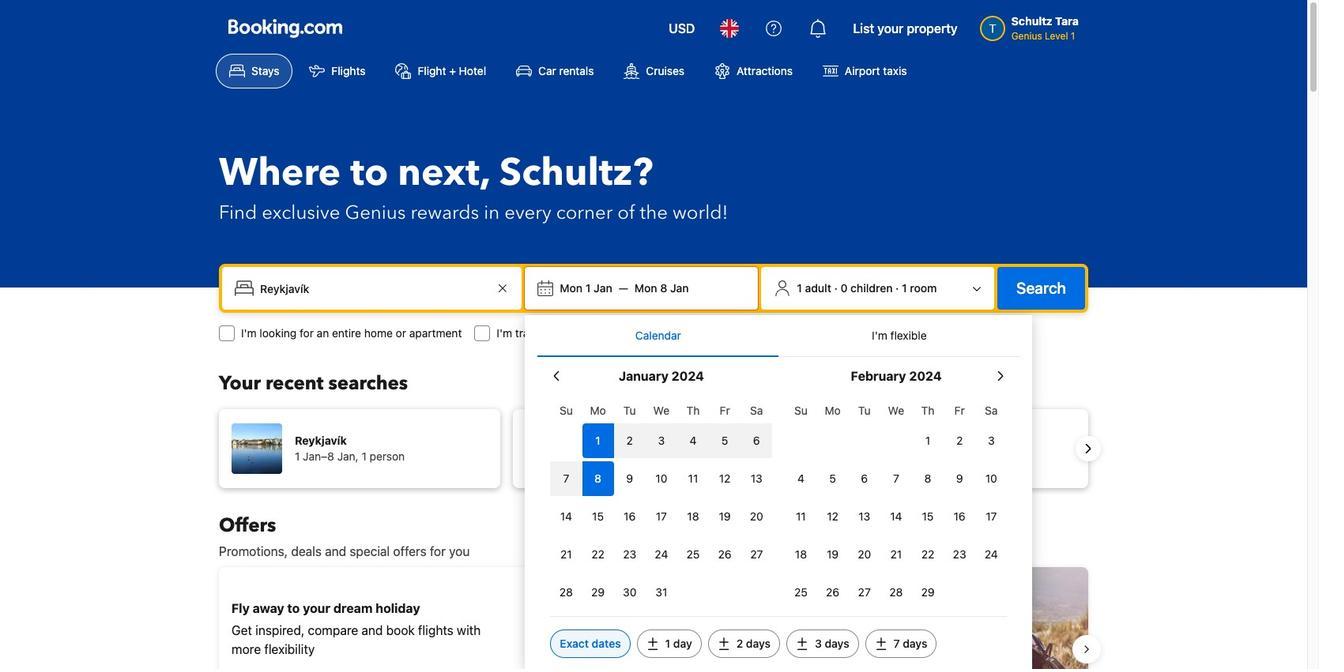 Task type: describe. For each thing, give the bounding box(es) containing it.
20 February 2024 checkbox
[[849, 538, 881, 573]]

gatlinburg
[[883, 434, 941, 448]]

10 for 10 february 2024 option
[[986, 472, 998, 486]]

calendar
[[636, 329, 682, 342]]

1 January 2024 checkbox
[[582, 424, 614, 459]]

jan–8 for kraków
[[597, 450, 629, 463]]

schultz?
[[500, 147, 654, 199]]

where to next, schultz? find exclusive genius rewards in every corner of the world!
[[219, 147, 729, 226]]

8 for "8 february 2024" checkbox
[[925, 472, 932, 486]]

14 February 2024 checkbox
[[881, 500, 913, 535]]

14 for 14 option
[[561, 510, 573, 524]]

for for an
[[300, 327, 314, 340]]

fly away to your dream holiday image
[[524, 595, 635, 670]]

i'm for i'm flexible
[[872, 329, 888, 342]]

9 February 2024 checkbox
[[944, 462, 976, 497]]

10 for 10 option
[[656, 472, 668, 486]]

tu for february 2024
[[859, 404, 871, 418]]

11 January 2024 checkbox
[[678, 462, 709, 497]]

20 for 20 february 2024 option
[[858, 548, 872, 562]]

children
[[851, 282, 893, 295]]

jan, for kraków
[[632, 450, 653, 463]]

flexibility
[[264, 643, 315, 657]]

of inside 'explore thousands of destinations worldwide and save 15% or more'
[[782, 624, 794, 638]]

24 February 2024 checkbox
[[976, 538, 1008, 573]]

10 January 2024 checkbox
[[646, 462, 678, 497]]

21 February 2024 checkbox
[[881, 538, 913, 573]]

booking.com image
[[229, 19, 342, 38]]

usd button
[[660, 9, 705, 47]]

28 for '28 january 2024' 'option'
[[560, 586, 573, 599]]

next image
[[1080, 440, 1099, 459]]

12 for 12 february 2024 checkbox
[[827, 510, 839, 524]]

flexible
[[891, 329, 927, 342]]

searches
[[329, 371, 408, 397]]

15 for 15 checkbox
[[592, 510, 604, 524]]

calendar button
[[538, 316, 779, 357]]

cruises link
[[611, 54, 698, 89]]

7 days
[[894, 637, 928, 651]]

23 for 23 january 2024 "option"
[[623, 548, 637, 562]]

6 February 2024 checkbox
[[849, 462, 881, 497]]

th for february 2024
[[922, 404, 935, 418]]

or inside 'explore thousands of destinations worldwide and save 15% or more'
[[817, 643, 829, 657]]

room
[[911, 282, 938, 295]]

more inside fly away to your dream holiday get inspired, compare and book flights with more flexibility
[[232, 643, 261, 657]]

24 for 24 january 2024 option
[[655, 548, 669, 562]]

3 February 2024 checkbox
[[976, 424, 1008, 459]]

0 vertical spatial flights
[[717, 327, 749, 340]]

17 for 17 january 2024 checkbox
[[656, 510, 667, 524]]

search
[[1017, 279, 1067, 297]]

exact dates
[[560, 637, 621, 651]]

level
[[1046, 30, 1069, 42]]

i'm flexible button
[[779, 316, 1021, 357]]

1 right 2 january 2024 "option"
[[656, 450, 661, 463]]

0 vertical spatial your
[[878, 21, 904, 36]]

airport taxis link
[[810, 54, 921, 89]]

5 cell
[[709, 421, 741, 459]]

31 January 2024 checkbox
[[646, 576, 678, 611]]

corner
[[557, 200, 613, 226]]

28 February 2024 checkbox
[[881, 576, 913, 611]]

6 January 2024 checkbox
[[741, 424, 773, 459]]

13 for 13 option
[[751, 472, 763, 486]]

tara
[[1056, 14, 1080, 28]]

1 February 2024 checkbox
[[913, 424, 944, 459]]

we for january
[[654, 404, 670, 418]]

8 February 2024 checkbox
[[913, 462, 944, 497]]

away
[[253, 602, 284, 616]]

14 January 2024 checkbox
[[551, 500, 582, 535]]

3 for 3 february 2024 option
[[989, 434, 995, 448]]

next,
[[398, 147, 490, 199]]

flight + hotel link
[[382, 54, 500, 89]]

1 horizontal spatial 2
[[737, 637, 744, 651]]

11 for 11 checkbox
[[796, 510, 807, 524]]

airport
[[845, 64, 881, 78]]

1 inside checkbox
[[926, 434, 931, 448]]

1 inside schultz tara genius level 1
[[1072, 30, 1076, 42]]

21 for 21 february 2024 option
[[891, 548, 903, 562]]

1 horizontal spatial 26
[[827, 586, 840, 599]]

3 days
[[815, 637, 850, 651]]

5 February 2024 checkbox
[[817, 462, 849, 497]]

holiday
[[376, 602, 420, 616]]

i'm flexible
[[872, 329, 927, 342]]

9 for 9 february 2024 checkbox
[[957, 472, 964, 486]]

january 2024
[[619, 369, 705, 384]]

29 for 29 february 2024 checkbox
[[922, 586, 935, 599]]

looking for i'm
[[660, 327, 697, 340]]

list your property
[[854, 21, 958, 36]]

thousands
[[719, 624, 779, 638]]

3 January 2024 checkbox
[[646, 424, 678, 459]]

book
[[386, 624, 415, 638]]

for for flights
[[700, 327, 714, 340]]

dream
[[334, 602, 373, 616]]

sa for february 2024
[[986, 404, 998, 418]]

27 for 27 january 2024 checkbox at right bottom
[[751, 548, 763, 562]]

22 January 2024 checkbox
[[582, 538, 614, 573]]

26 February 2024 checkbox
[[817, 576, 849, 611]]

16 for 16 february 2024 checkbox
[[954, 510, 966, 524]]

genius inside schultz tara genius level 1
[[1012, 30, 1043, 42]]

i'm travelling for work
[[497, 327, 607, 340]]

apartment
[[409, 327, 462, 340]]

15 January 2024 checkbox
[[582, 500, 614, 535]]

more inside 'explore thousands of destinations worldwide and save 15% or more'
[[832, 643, 862, 657]]

compare
[[308, 624, 358, 638]]

31
[[656, 586, 668, 599]]

days for 3 days
[[825, 637, 850, 651]]

12 for 12 january 2024 checkbox
[[720, 472, 731, 486]]

tab list containing calendar
[[538, 316, 1021, 358]]

11 for "11" checkbox
[[689, 472, 699, 486]]

29 January 2024 checkbox
[[582, 576, 614, 611]]

person for reykjavík 1 jan–8 jan, 1 person
[[370, 450, 405, 463]]

reykjavík
[[295, 434, 347, 448]]

+
[[449, 64, 456, 78]]

2 · from the left
[[896, 282, 900, 295]]

mon 1 jan button
[[554, 274, 619, 303]]

home
[[364, 327, 393, 340]]

stays
[[252, 64, 280, 78]]

9 for "9 january 2024" checkbox
[[627, 472, 634, 486]]

work
[[582, 327, 607, 340]]

1 left day
[[666, 637, 671, 651]]

deals
[[291, 545, 322, 559]]

i'm for i'm looking for an entire home or apartment
[[241, 327, 257, 340]]

2 for 2 checkbox
[[957, 434, 964, 448]]

stays link
[[216, 54, 293, 89]]

looking for i'm
[[260, 327, 297, 340]]

24 January 2024 checkbox
[[646, 538, 678, 573]]

save
[[760, 643, 786, 657]]

jan–8 for reykjavík
[[303, 450, 334, 463]]

18 January 2024 checkbox
[[678, 500, 709, 535]]

16 for 16 checkbox
[[624, 510, 636, 524]]

7 for 7 option
[[894, 472, 900, 486]]

genius inside where to next, schultz? find exclusive genius rewards in every corner of the world!
[[345, 200, 406, 226]]

schultz
[[1012, 14, 1053, 28]]

2024 for january 2024
[[672, 369, 705, 384]]

i'm
[[642, 327, 657, 340]]

flights link
[[296, 54, 379, 89]]

flight + hotel
[[418, 64, 486, 78]]

15%
[[789, 643, 814, 657]]

2 January 2024 checkbox
[[614, 424, 646, 459]]

7 January 2024 checkbox
[[551, 462, 582, 497]]

1 adult · 0 children · 1 room button
[[768, 274, 989, 304]]

9 January 2024 checkbox
[[614, 462, 646, 497]]

sa for january 2024
[[751, 404, 764, 418]]

0 vertical spatial 26
[[719, 548, 732, 562]]

27 February 2024 checkbox
[[849, 576, 881, 611]]

20 January 2024 checkbox
[[741, 500, 773, 535]]

worldwide
[[673, 643, 732, 657]]

1 horizontal spatial 3
[[815, 637, 822, 651]]

25 February 2024 checkbox
[[786, 576, 817, 611]]

1 cell
[[582, 421, 614, 459]]

1 left the room
[[902, 282, 908, 295]]

—
[[619, 282, 629, 295]]

27 January 2024 checkbox
[[741, 538, 773, 573]]

su for january
[[560, 404, 573, 418]]

rewards
[[411, 200, 479, 226]]

grid for january
[[551, 395, 773, 611]]

find
[[219, 200, 257, 226]]

attractions link
[[702, 54, 807, 89]]

fr for january 2024
[[720, 404, 731, 418]]

2024 for february 2024
[[910, 369, 942, 384]]

1 down kraków
[[589, 450, 594, 463]]

25 for '25' option
[[687, 548, 700, 562]]

11 February 2024 checkbox
[[786, 500, 817, 535]]

1 adult · 0 children · 1 room
[[797, 282, 938, 295]]

19 for 19 checkbox
[[827, 548, 839, 562]]

0
[[841, 282, 848, 295]]

19 January 2024 checkbox
[[709, 500, 741, 535]]

schultz tara genius level 1
[[1012, 14, 1080, 42]]

day
[[674, 637, 693, 651]]

offers promotions, deals and special offers for you
[[219, 513, 470, 559]]

21 for 21 january 2024 option
[[561, 548, 572, 562]]

1 inside option
[[596, 434, 601, 448]]

destinations
[[797, 624, 867, 638]]

rentals
[[560, 64, 594, 78]]

17 January 2024 checkbox
[[646, 500, 678, 535]]

special
[[350, 545, 390, 559]]

22 for 22 february 2024 checkbox
[[922, 548, 935, 562]]

kraków 1 jan–8 jan, 1 person
[[589, 434, 699, 463]]

search button
[[998, 267, 1086, 310]]

kraków
[[589, 434, 630, 448]]



Task type: locate. For each thing, give the bounding box(es) containing it.
1 grid from the left
[[551, 395, 773, 611]]

with
[[457, 624, 481, 638]]

person for kraków 1 jan–8 jan, 1 person
[[664, 450, 699, 463]]

28 left 29 option
[[560, 586, 573, 599]]

exact
[[560, 637, 589, 651]]

4 for 4 checkbox
[[690, 434, 697, 448]]

1 horizontal spatial 8
[[661, 282, 668, 295]]

4
[[690, 434, 697, 448], [798, 472, 805, 486]]

16 left 17 january 2024 checkbox
[[624, 510, 636, 524]]

for right calendar
[[700, 327, 714, 340]]

3 inside option
[[989, 434, 995, 448]]

25 inside checkbox
[[795, 586, 808, 599]]

flights
[[717, 327, 749, 340], [418, 624, 454, 638]]

21 inside option
[[561, 548, 572, 562]]

30 January 2024 checkbox
[[614, 576, 646, 611]]

your up compare
[[303, 602, 331, 616]]

grid
[[551, 395, 773, 611], [786, 395, 1008, 611]]

1 horizontal spatial jan,
[[632, 450, 653, 463]]

13 for 13 february 2024 checkbox
[[859, 510, 871, 524]]

to inside where to next, schultz? find exclusive genius rewards in every corner of the world!
[[350, 147, 389, 199]]

1 horizontal spatial sa
[[986, 404, 998, 418]]

22 February 2024 checkbox
[[913, 538, 944, 573]]

8 cell
[[582, 459, 614, 497]]

for left work
[[565, 327, 579, 340]]

person inside kraków 1 jan–8 jan, 1 person
[[664, 450, 699, 463]]

2 29 from the left
[[922, 586, 935, 599]]

2 for 2 january 2024 "option"
[[627, 434, 633, 448]]

1 we from the left
[[654, 404, 670, 418]]

3 inside checkbox
[[658, 434, 665, 448]]

1 mo from the left
[[590, 404, 606, 418]]

1 vertical spatial 27
[[859, 586, 871, 599]]

8 for 8 option
[[595, 472, 602, 486]]

i'm
[[241, 327, 257, 340], [497, 327, 513, 340], [872, 329, 888, 342]]

0 horizontal spatial su
[[560, 404, 573, 418]]

0 horizontal spatial 4
[[690, 434, 697, 448]]

and inside offers promotions, deals and special offers for you
[[325, 545, 347, 559]]

26 right '25' option
[[719, 548, 732, 562]]

1 vertical spatial 5
[[830, 472, 837, 486]]

1 horizontal spatial 24
[[985, 548, 999, 562]]

sa up the 6 cell
[[751, 404, 764, 418]]

1 21 from the left
[[561, 548, 572, 562]]

more down destinations
[[832, 643, 862, 657]]

car rentals link
[[503, 54, 608, 89]]

0 horizontal spatial flights
[[418, 624, 454, 638]]

of up 15%
[[782, 624, 794, 638]]

29 inside checkbox
[[922, 586, 935, 599]]

14 for 14 option
[[891, 510, 903, 524]]

th for january 2024
[[687, 404, 700, 418]]

2 we from the left
[[889, 404, 905, 418]]

0 horizontal spatial 9
[[627, 472, 634, 486]]

8 January 2024 checkbox
[[582, 462, 614, 497]]

where
[[219, 147, 341, 199]]

your recent searches
[[219, 371, 408, 397]]

2 grid from the left
[[786, 395, 1008, 611]]

0 horizontal spatial 6
[[754, 434, 761, 448]]

0 horizontal spatial days
[[747, 637, 771, 651]]

23 inside checkbox
[[954, 548, 967, 562]]

i'm left flexible
[[872, 329, 888, 342]]

13 right 12 february 2024 checkbox
[[859, 510, 871, 524]]

0 horizontal spatial of
[[618, 200, 636, 226]]

26
[[719, 548, 732, 562], [827, 586, 840, 599]]

1 horizontal spatial 5
[[830, 472, 837, 486]]

20 right 19 checkbox
[[858, 548, 872, 562]]

9 inside checkbox
[[627, 472, 634, 486]]

or right home
[[396, 327, 407, 340]]

in
[[484, 200, 500, 226]]

1 9 from the left
[[627, 472, 634, 486]]

1 horizontal spatial looking
[[660, 327, 697, 340]]

19 February 2024 checkbox
[[817, 538, 849, 573]]

20 for 20 option
[[750, 510, 764, 524]]

16
[[624, 510, 636, 524], [954, 510, 966, 524]]

mo up 5 february 2024 option
[[825, 404, 841, 418]]

1 23 from the left
[[623, 548, 637, 562]]

18
[[688, 510, 700, 524], [796, 548, 808, 562]]

i'm up your
[[241, 327, 257, 340]]

0 horizontal spatial 12
[[720, 472, 731, 486]]

1 day
[[666, 637, 693, 651]]

19 inside option
[[719, 510, 731, 524]]

property
[[907, 21, 958, 36]]

27 inside option
[[859, 586, 871, 599]]

24 inside 24 january 2024 option
[[655, 548, 669, 562]]

1 region from the top
[[206, 403, 1102, 495]]

or
[[396, 327, 407, 340], [817, 643, 829, 657]]

6 cell
[[741, 421, 773, 459]]

for left the an
[[300, 327, 314, 340]]

2024
[[672, 369, 705, 384], [910, 369, 942, 384]]

1 horizontal spatial jan–8
[[597, 450, 629, 463]]

1 horizontal spatial 29
[[922, 586, 935, 599]]

0 horizontal spatial 5
[[722, 434, 729, 448]]

5 for 5 january 2024 checkbox at the bottom of page
[[722, 434, 729, 448]]

2 jan–8 from the left
[[597, 450, 629, 463]]

7 left 8 option
[[564, 472, 570, 486]]

17 left 18 january 2024 option
[[656, 510, 667, 524]]

1 days from the left
[[747, 637, 771, 651]]

1 horizontal spatial your
[[878, 21, 904, 36]]

genius down schultz
[[1012, 30, 1043, 42]]

0 vertical spatial and
[[325, 545, 347, 559]]

1 horizontal spatial more
[[832, 643, 862, 657]]

fly away to your dream holiday get inspired, compare and book flights with more flexibility
[[232, 602, 481, 657]]

fr up 5 cell at the right of the page
[[720, 404, 731, 418]]

4 January 2024 checkbox
[[678, 424, 709, 459]]

flights left with
[[418, 624, 454, 638]]

25 inside option
[[687, 548, 700, 562]]

14 left 15 checkbox
[[561, 510, 573, 524]]

mon
[[560, 282, 583, 295], [635, 282, 658, 295]]

22 for 22 option
[[592, 548, 605, 562]]

17 inside checkbox
[[656, 510, 667, 524]]

2 more from the left
[[832, 643, 862, 657]]

1 vertical spatial 4
[[798, 472, 805, 486]]

5 left the 6 option
[[830, 472, 837, 486]]

2 February 2024 checkbox
[[944, 424, 976, 459]]

22 left 23 february 2024 checkbox
[[922, 548, 935, 562]]

i'm looking for an entire home or apartment
[[241, 327, 462, 340]]

1 su from the left
[[560, 404, 573, 418]]

exclusive
[[262, 200, 340, 226]]

1 horizontal spatial of
[[782, 624, 794, 638]]

for inside offers promotions, deals and special offers for you
[[430, 545, 446, 559]]

7 for 7 january 2024 checkbox
[[564, 472, 570, 486]]

jan up i'm looking for flights
[[671, 282, 689, 295]]

25 for 25 february 2024 checkbox
[[795, 586, 808, 599]]

days right 15%
[[825, 637, 850, 651]]

reykjavík 1 jan–8 jan, 1 person
[[295, 434, 405, 463]]

jan, inside 'reykjavík 1 jan–8 jan, 1 person'
[[337, 450, 359, 463]]

we for february
[[889, 404, 905, 418]]

to inside fly away to your dream holiday get inspired, compare and book flights with more flexibility
[[287, 602, 300, 616]]

23 right 22 february 2024 checkbox
[[954, 548, 967, 562]]

looking left the an
[[260, 327, 297, 340]]

0 horizontal spatial genius
[[345, 200, 406, 226]]

su for february
[[795, 404, 808, 418]]

0 horizontal spatial person
[[370, 450, 405, 463]]

2 23 from the left
[[954, 548, 967, 562]]

grid for february
[[786, 395, 1008, 611]]

1 horizontal spatial grid
[[786, 395, 1008, 611]]

2 21 from the left
[[891, 548, 903, 562]]

0 vertical spatial 19
[[719, 510, 731, 524]]

2 inside checkbox
[[957, 434, 964, 448]]

to left next,
[[350, 147, 389, 199]]

2 right 1 option
[[627, 434, 633, 448]]

0 vertical spatial 11
[[689, 472, 699, 486]]

an
[[317, 327, 329, 340]]

january
[[619, 369, 669, 384]]

25
[[687, 548, 700, 562], [795, 586, 808, 599]]

2 cell
[[614, 421, 646, 459]]

0 vertical spatial 25
[[687, 548, 700, 562]]

0 vertical spatial of
[[618, 200, 636, 226]]

days for 2 days
[[747, 637, 771, 651]]

2 mon from the left
[[635, 282, 658, 295]]

explore thousands of destinations worldwide and save 15% or more
[[673, 624, 867, 657]]

your inside fly away to your dream holiday get inspired, compare and book flights with more flexibility
[[303, 602, 331, 616]]

2 9 from the left
[[957, 472, 964, 486]]

12 January 2024 checkbox
[[709, 462, 741, 497]]

fr up 2 checkbox
[[955, 404, 965, 418]]

we
[[654, 404, 670, 418], [889, 404, 905, 418]]

2 jan from the left
[[671, 282, 689, 295]]

days down 29 february 2024 checkbox
[[903, 637, 928, 651]]

10 inside 10 february 2024 option
[[986, 472, 998, 486]]

1 vertical spatial of
[[782, 624, 794, 638]]

8
[[661, 282, 668, 295], [595, 472, 602, 486], [925, 472, 932, 486]]

list your property link
[[844, 9, 968, 47]]

we up gatlinburg
[[889, 404, 905, 418]]

2 right 1 february 2024 checkbox
[[957, 434, 964, 448]]

list
[[854, 21, 875, 36]]

attractions
[[737, 64, 793, 78]]

entire
[[332, 327, 361, 340]]

27
[[751, 548, 763, 562], [859, 586, 871, 599]]

2 left "save"
[[737, 637, 744, 651]]

0 horizontal spatial 19
[[719, 510, 731, 524]]

7 down 28 february 2024 option
[[894, 637, 901, 651]]

15 February 2024 checkbox
[[913, 500, 944, 535]]

20
[[750, 510, 764, 524], [858, 548, 872, 562]]

18 inside option
[[796, 548, 808, 562]]

1 vertical spatial 12
[[827, 510, 839, 524]]

more
[[232, 643, 261, 657], [832, 643, 862, 657]]

12 February 2024 checkbox
[[817, 500, 849, 535]]

2024 down flexible
[[910, 369, 942, 384]]

of left the
[[618, 200, 636, 226]]

11 inside "11" checkbox
[[689, 472, 699, 486]]

and inside 'explore thousands of destinations worldwide and save 15% or more'
[[735, 643, 756, 657]]

19 for 19 option
[[719, 510, 731, 524]]

airport taxis
[[845, 64, 908, 78]]

i'm for i'm travelling for work
[[497, 327, 513, 340]]

23 inside "option"
[[623, 548, 637, 562]]

10 right "9 january 2024" checkbox
[[656, 472, 668, 486]]

1 vertical spatial 26
[[827, 586, 840, 599]]

february
[[851, 369, 907, 384]]

2 horizontal spatial days
[[903, 637, 928, 651]]

21 right 20 february 2024 option
[[891, 548, 903, 562]]

2024 down i'm looking for flights
[[672, 369, 705, 384]]

27 for 27 option
[[859, 586, 871, 599]]

1 vertical spatial or
[[817, 643, 829, 657]]

1 vertical spatial 11
[[796, 510, 807, 524]]

21 left 22 option
[[561, 548, 572, 562]]

0 vertical spatial 18
[[688, 510, 700, 524]]

i'm left travelling
[[497, 327, 513, 340]]

0 horizontal spatial 16
[[624, 510, 636, 524]]

mo for february
[[825, 404, 841, 418]]

5 inside checkbox
[[722, 434, 729, 448]]

28 inside option
[[890, 586, 904, 599]]

2 17 from the left
[[986, 510, 998, 524]]

2 jan, from the left
[[632, 450, 653, 463]]

4 February 2024 checkbox
[[786, 462, 817, 497]]

9 right "8 february 2024" checkbox
[[957, 472, 964, 486]]

1 jan from the left
[[594, 282, 613, 295]]

7 cell
[[551, 459, 582, 497]]

for for work
[[565, 327, 579, 340]]

flights inside fly away to your dream holiday get inspired, compare and book flights with more flexibility
[[418, 624, 454, 638]]

0 vertical spatial 6
[[754, 434, 761, 448]]

15 left 16 checkbox
[[592, 510, 604, 524]]

2 15 from the left
[[923, 510, 934, 524]]

13 inside checkbox
[[859, 510, 871, 524]]

jan–8 inside kraków 1 jan–8 jan, 1 person
[[597, 450, 629, 463]]

Where are you going? field
[[254, 274, 494, 303]]

1 horizontal spatial 18
[[796, 548, 808, 562]]

26 right 25 february 2024 checkbox
[[827, 586, 840, 599]]

26 January 2024 checkbox
[[709, 538, 741, 573]]

14 right 13 february 2024 checkbox
[[891, 510, 903, 524]]

23 January 2024 checkbox
[[614, 538, 646, 573]]

0 horizontal spatial 20
[[750, 510, 764, 524]]

1 horizontal spatial 14
[[891, 510, 903, 524]]

0 horizontal spatial 29
[[592, 586, 605, 599]]

1 horizontal spatial tu
[[859, 404, 871, 418]]

fr for february 2024
[[955, 404, 965, 418]]

17 February 2024 checkbox
[[976, 500, 1008, 535]]

1 horizontal spatial 21
[[891, 548, 903, 562]]

18 for 18 february 2024 option
[[796, 548, 808, 562]]

4 for 4 february 2024 option at the right bottom of the page
[[798, 472, 805, 486]]

1 vertical spatial and
[[362, 624, 383, 638]]

0 vertical spatial region
[[206, 403, 1102, 495]]

22 inside checkbox
[[922, 548, 935, 562]]

9 inside checkbox
[[957, 472, 964, 486]]

8 right —
[[661, 282, 668, 295]]

0 horizontal spatial 23
[[623, 548, 637, 562]]

19 right 18 february 2024 option
[[827, 548, 839, 562]]

8 left 9 february 2024 checkbox
[[925, 472, 932, 486]]

24 inside 24 option
[[985, 548, 999, 562]]

0 horizontal spatial looking
[[260, 327, 297, 340]]

mo for january
[[590, 404, 606, 418]]

1 th from the left
[[687, 404, 700, 418]]

flights right calendar
[[717, 327, 749, 340]]

jan–8 down reykjavík
[[303, 450, 334, 463]]

29 right 28 february 2024 option
[[922, 586, 935, 599]]

28 inside 'option'
[[560, 586, 573, 599]]

region containing fly away to your dream holiday
[[206, 562, 1102, 670]]

1 horizontal spatial 20
[[858, 548, 872, 562]]

2 region from the top
[[206, 562, 1102, 670]]

1 left adult
[[797, 282, 803, 295]]

th up 4 cell
[[687, 404, 700, 418]]

2 person from the left
[[664, 450, 699, 463]]

23
[[623, 548, 637, 562], [954, 548, 967, 562]]

0 vertical spatial 13
[[751, 472, 763, 486]]

1 down tara
[[1072, 30, 1076, 42]]

jan, for reykjavík
[[337, 450, 359, 463]]

24 for 24 option
[[985, 548, 999, 562]]

22 inside option
[[592, 548, 605, 562]]

and
[[325, 545, 347, 559], [362, 624, 383, 638], [735, 643, 756, 657]]

8 inside option
[[595, 472, 602, 486]]

24 left '25' option
[[655, 548, 669, 562]]

24
[[655, 548, 669, 562], [985, 548, 999, 562]]

looking
[[260, 327, 297, 340], [660, 327, 697, 340]]

1 15 from the left
[[592, 510, 604, 524]]

usd
[[669, 21, 695, 36]]

1 horizontal spatial days
[[825, 637, 850, 651]]

1 horizontal spatial 19
[[827, 548, 839, 562]]

12 right 11 checkbox
[[827, 510, 839, 524]]

4 cell
[[678, 421, 709, 459]]

explore
[[673, 624, 716, 638]]

14
[[561, 510, 573, 524], [891, 510, 903, 524]]

tab list
[[538, 316, 1021, 358]]

1 horizontal spatial flights
[[717, 327, 749, 340]]

1 horizontal spatial 23
[[954, 548, 967, 562]]

1 mon from the left
[[560, 282, 583, 295]]

3 for 3 january 2024 checkbox
[[658, 434, 665, 448]]

2 su from the left
[[795, 404, 808, 418]]

20 inside 20 option
[[750, 510, 764, 524]]

23 February 2024 checkbox
[[944, 538, 976, 573]]

1 vertical spatial 19
[[827, 548, 839, 562]]

1 28 from the left
[[560, 586, 573, 599]]

mon up i'm travelling for work
[[560, 282, 583, 295]]

1 horizontal spatial 10
[[986, 472, 998, 486]]

1 fr from the left
[[720, 404, 731, 418]]

20 inside 20 february 2024 option
[[858, 548, 872, 562]]

0 horizontal spatial 2
[[627, 434, 633, 448]]

jan, inside kraków 1 jan–8 jan, 1 person
[[632, 450, 653, 463]]

8 inside checkbox
[[925, 472, 932, 486]]

14 inside option
[[561, 510, 573, 524]]

11 inside 11 checkbox
[[796, 510, 807, 524]]

travelling
[[516, 327, 562, 340]]

2 inside "option"
[[627, 434, 633, 448]]

0 horizontal spatial th
[[687, 404, 700, 418]]

we up 3 cell
[[654, 404, 670, 418]]

2 tu from the left
[[859, 404, 871, 418]]

3 left 4 checkbox
[[658, 434, 665, 448]]

the
[[640, 200, 668, 226]]

of inside where to next, schultz? find exclusive genius rewards in every corner of the world!
[[618, 200, 636, 226]]

1 down reykjavík
[[295, 450, 300, 463]]

29 for 29 option
[[592, 586, 605, 599]]

i'm looking for flights
[[642, 327, 749, 340]]

you
[[449, 545, 470, 559]]

mo
[[590, 404, 606, 418], [825, 404, 841, 418]]

4 left 5 february 2024 option
[[798, 472, 805, 486]]

1 horizontal spatial to
[[350, 147, 389, 199]]

17 inside option
[[986, 510, 998, 524]]

0 horizontal spatial jan–8
[[303, 450, 334, 463]]

1 horizontal spatial 4
[[798, 472, 805, 486]]

9 right 8 option
[[627, 472, 634, 486]]

group of friends hiking on a sunny day in the mountains image
[[660, 568, 1089, 670]]

2 mo from the left
[[825, 404, 841, 418]]

1 2024 from the left
[[672, 369, 705, 384]]

4 inside option
[[798, 472, 805, 486]]

1 left 2 checkbox
[[926, 434, 931, 448]]

0 horizontal spatial 17
[[656, 510, 667, 524]]

12 right "11" checkbox
[[720, 472, 731, 486]]

person inside 'reykjavík 1 jan–8 jan, 1 person'
[[370, 450, 405, 463]]

0 horizontal spatial we
[[654, 404, 670, 418]]

25 January 2024 checkbox
[[678, 538, 709, 573]]

and right deals
[[325, 545, 347, 559]]

18 inside option
[[688, 510, 700, 524]]

february 2024
[[851, 369, 942, 384]]

18 left 19 checkbox
[[796, 548, 808, 562]]

jan–8
[[303, 450, 334, 463], [597, 450, 629, 463]]

22 right 21 january 2024 option
[[592, 548, 605, 562]]

1 horizontal spatial genius
[[1012, 30, 1043, 42]]

tu up 2 cell
[[624, 404, 636, 418]]

2 28 from the left
[[890, 586, 904, 599]]

recent
[[266, 371, 324, 397]]

0 horizontal spatial or
[[396, 327, 407, 340]]

1 jan, from the left
[[337, 450, 359, 463]]

16 February 2024 checkbox
[[944, 500, 976, 535]]

car
[[539, 64, 557, 78]]

0 vertical spatial 27
[[751, 548, 763, 562]]

fly
[[232, 602, 250, 616]]

1 17 from the left
[[656, 510, 667, 524]]

your account menu schultz tara genius level 1 element
[[980, 7, 1086, 43]]

10 inside 10 option
[[656, 472, 668, 486]]

1 left 2 january 2024 "option"
[[596, 434, 601, 448]]

1 sa from the left
[[751, 404, 764, 418]]

3 cell
[[646, 421, 678, 459]]

1 jan–8 from the left
[[303, 450, 334, 463]]

0 horizontal spatial 25
[[687, 548, 700, 562]]

2
[[627, 434, 633, 448], [957, 434, 964, 448], [737, 637, 744, 651]]

13 February 2024 checkbox
[[849, 500, 881, 535]]

2 10 from the left
[[986, 472, 998, 486]]

1 down searches
[[362, 450, 367, 463]]

1 vertical spatial genius
[[345, 200, 406, 226]]

18 for 18 january 2024 option
[[688, 510, 700, 524]]

13 right 12 january 2024 checkbox
[[751, 472, 763, 486]]

28 for 28 february 2024 option
[[890, 586, 904, 599]]

1 tu from the left
[[624, 404, 636, 418]]

2 14 from the left
[[891, 510, 903, 524]]

2 24 from the left
[[985, 548, 999, 562]]

29 right '28 january 2024' 'option'
[[592, 586, 605, 599]]

2 horizontal spatial 8
[[925, 472, 932, 486]]

11 right 10 option
[[689, 472, 699, 486]]

to right away
[[287, 602, 300, 616]]

2 days from the left
[[825, 637, 850, 651]]

your
[[878, 21, 904, 36], [303, 602, 331, 616]]

mon 1 jan — mon 8 jan
[[560, 282, 689, 295]]

jan left —
[[594, 282, 613, 295]]

5 January 2024 checkbox
[[709, 424, 741, 459]]

28 right 27 option
[[890, 586, 904, 599]]

1 vertical spatial 18
[[796, 548, 808, 562]]

1 horizontal spatial or
[[817, 643, 829, 657]]

1 horizontal spatial i'm
[[497, 327, 513, 340]]

10 February 2024 checkbox
[[976, 462, 1008, 497]]

and left book
[[362, 624, 383, 638]]

adult
[[805, 282, 832, 295]]

15 inside checkbox
[[592, 510, 604, 524]]

1 29 from the left
[[592, 586, 605, 599]]

18 February 2024 checkbox
[[786, 538, 817, 573]]

0 horizontal spatial 13
[[751, 472, 763, 486]]

1 person from the left
[[370, 450, 405, 463]]

0 horizontal spatial 21
[[561, 548, 572, 562]]

3 days from the left
[[903, 637, 928, 651]]

7 February 2024 checkbox
[[881, 462, 913, 497]]

6 left 7 option
[[862, 472, 868, 486]]

1 22 from the left
[[592, 548, 605, 562]]

and inside fly away to your dream holiday get inspired, compare and book flights with more flexibility
[[362, 624, 383, 638]]

16 January 2024 checkbox
[[614, 500, 646, 535]]

14 inside option
[[891, 510, 903, 524]]

29 inside option
[[592, 586, 605, 599]]

7 inside checkbox
[[564, 472, 570, 486]]

2 fr from the left
[[955, 404, 965, 418]]

17 right 16 february 2024 checkbox
[[986, 510, 998, 524]]

1 16 from the left
[[624, 510, 636, 524]]

1 left —
[[586, 282, 591, 295]]

19 inside checkbox
[[827, 548, 839, 562]]

jan–8 inside 'reykjavík 1 jan–8 jan, 1 person'
[[303, 450, 334, 463]]

tu for january 2024
[[624, 404, 636, 418]]

15 inside option
[[923, 510, 934, 524]]

flight
[[418, 64, 446, 78]]

17 for "17 february 2024" option
[[986, 510, 998, 524]]

21 inside option
[[891, 548, 903, 562]]

1 24 from the left
[[655, 548, 669, 562]]

0 horizontal spatial more
[[232, 643, 261, 657]]

1 vertical spatial 6
[[862, 472, 868, 486]]

car rentals
[[539, 64, 594, 78]]

of
[[618, 200, 636, 226], [782, 624, 794, 638]]

7
[[564, 472, 570, 486], [894, 472, 900, 486], [894, 637, 901, 651]]

5 inside option
[[830, 472, 837, 486]]

1 vertical spatial your
[[303, 602, 331, 616]]

jan,
[[337, 450, 359, 463], [632, 450, 653, 463]]

days for 7 days
[[903, 637, 928, 651]]

0 vertical spatial 20
[[750, 510, 764, 524]]

1 horizontal spatial 6
[[862, 472, 868, 486]]

15 for 15 option
[[923, 510, 934, 524]]

1
[[1072, 30, 1076, 42], [586, 282, 591, 295], [797, 282, 803, 295], [902, 282, 908, 295], [596, 434, 601, 448], [926, 434, 931, 448], [295, 450, 300, 463], [362, 450, 367, 463], [589, 450, 594, 463], [656, 450, 661, 463], [666, 637, 671, 651]]

27 inside checkbox
[[751, 548, 763, 562]]

3 right 2 checkbox
[[989, 434, 995, 448]]

1 · from the left
[[835, 282, 838, 295]]

0 horizontal spatial 26
[[719, 548, 732, 562]]

4 inside checkbox
[[690, 434, 697, 448]]

0 horizontal spatial sa
[[751, 404, 764, 418]]

mon right —
[[635, 282, 658, 295]]

2 22 from the left
[[922, 548, 935, 562]]

region containing reykjavík
[[206, 403, 1102, 495]]

· left 0
[[835, 282, 838, 295]]

25 right 24 january 2024 option
[[687, 548, 700, 562]]

30
[[623, 586, 637, 599]]

0 vertical spatial 12
[[720, 472, 731, 486]]

21
[[561, 548, 572, 562], [891, 548, 903, 562]]

2 looking from the left
[[660, 327, 697, 340]]

6 for the 6 option
[[862, 472, 868, 486]]

· right children
[[896, 282, 900, 295]]

to
[[350, 147, 389, 199], [287, 602, 300, 616]]

25 left 26 option
[[795, 586, 808, 599]]

th up 1 february 2024 checkbox
[[922, 404, 935, 418]]

every
[[505, 200, 552, 226]]

0 vertical spatial genius
[[1012, 30, 1043, 42]]

days left 15%
[[747, 637, 771, 651]]

24 right 23 february 2024 checkbox
[[985, 548, 999, 562]]

2 horizontal spatial i'm
[[872, 329, 888, 342]]

1 looking from the left
[[260, 327, 297, 340]]

3 right 15%
[[815, 637, 822, 651]]

5 right 4 checkbox
[[722, 434, 729, 448]]

for left you
[[430, 545, 446, 559]]

23 for 23 february 2024 checkbox
[[954, 548, 967, 562]]

1 horizontal spatial fr
[[955, 404, 965, 418]]

promotions,
[[219, 545, 288, 559]]

1 horizontal spatial 16
[[954, 510, 966, 524]]

region
[[206, 403, 1102, 495], [206, 562, 1102, 670]]

6 inside "option"
[[754, 434, 761, 448]]

6 for "6" "option"
[[754, 434, 761, 448]]

2 2024 from the left
[[910, 369, 942, 384]]

8 left "9 january 2024" checkbox
[[595, 472, 602, 486]]

genius left rewards
[[345, 200, 406, 226]]

1 10 from the left
[[656, 472, 668, 486]]

2 days
[[737, 637, 771, 651]]

0 horizontal spatial 28
[[560, 586, 573, 599]]

0 horizontal spatial 2024
[[672, 369, 705, 384]]

1 horizontal spatial 15
[[923, 510, 934, 524]]

th
[[687, 404, 700, 418], [922, 404, 935, 418]]

12
[[720, 472, 731, 486], [827, 510, 839, 524]]

1 14 from the left
[[561, 510, 573, 524]]

6 inside option
[[862, 472, 868, 486]]

5 for 5 february 2024 option
[[830, 472, 837, 486]]

2 horizontal spatial 2
[[957, 434, 964, 448]]

7 inside option
[[894, 472, 900, 486]]

28 January 2024 checkbox
[[551, 576, 582, 611]]

2 sa from the left
[[986, 404, 998, 418]]

i'm inside button
[[872, 329, 888, 342]]

13 January 2024 checkbox
[[741, 462, 773, 497]]

1 vertical spatial 25
[[795, 586, 808, 599]]

0 horizontal spatial 8
[[595, 472, 602, 486]]

2 th from the left
[[922, 404, 935, 418]]

13 inside option
[[751, 472, 763, 486]]

29 February 2024 checkbox
[[913, 576, 944, 611]]

2 16 from the left
[[954, 510, 966, 524]]

1 more from the left
[[232, 643, 261, 657]]

1 horizontal spatial 13
[[859, 510, 871, 524]]

world!
[[673, 200, 729, 226]]

1 horizontal spatial jan
[[671, 282, 689, 295]]

21 January 2024 checkbox
[[551, 538, 582, 573]]

1 horizontal spatial ·
[[896, 282, 900, 295]]

1 horizontal spatial and
[[362, 624, 383, 638]]



Task type: vqa. For each thing, say whether or not it's contained in the screenshot.


